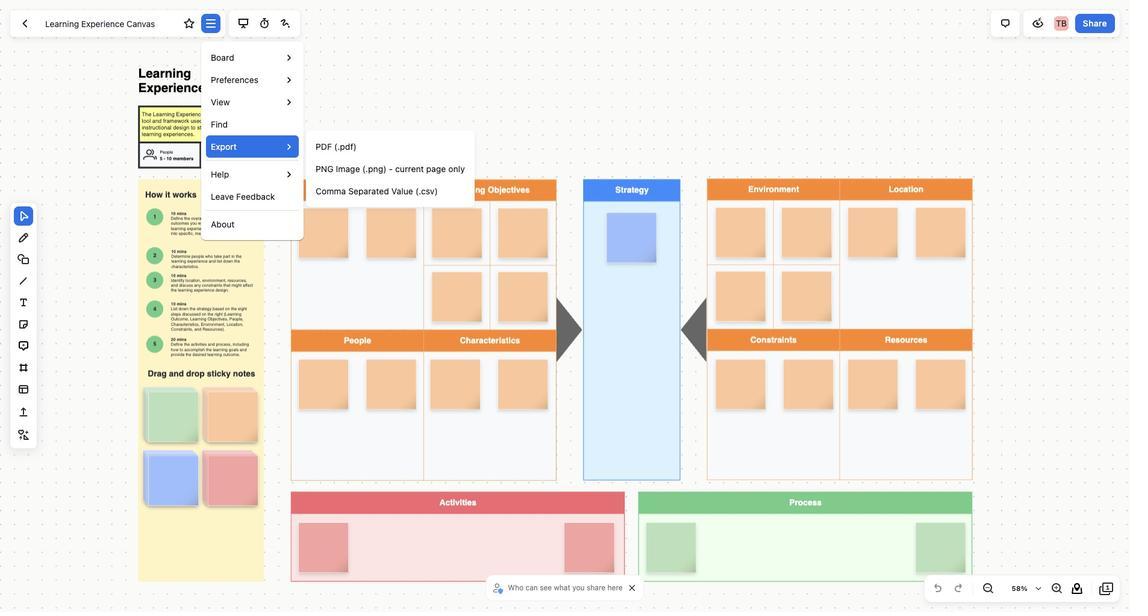 Task type: locate. For each thing, give the bounding box(es) containing it.
tb button
[[1052, 14, 1071, 33]]

more tools image
[[16, 428, 31, 443]]

you
[[573, 584, 585, 593]]

(.csv)
[[416, 186, 438, 196]]

png
[[316, 164, 334, 174]]

help, submenu menu item
[[211, 168, 229, 181]]

menu item
[[206, 131, 482, 207]]

(.png)
[[362, 164, 387, 174]]

menu
[[201, 46, 482, 236]]

who can see what you share here
[[508, 584, 623, 593]]

comment panel image
[[998, 16, 1013, 31]]

board menu item
[[206, 46, 299, 69]]

%
[[1021, 585, 1028, 593]]

who can see what you share here button
[[491, 580, 626, 598]]

preferences menu item
[[206, 69, 299, 91]]

templates image
[[16, 383, 31, 397]]

tooltip
[[201, 42, 482, 240]]

help menu
[[306, 131, 475, 207]]

tooltip containing board
[[201, 42, 482, 240]]

58
[[1012, 585, 1021, 593]]

view, submenu menu item
[[211, 96, 230, 108]]

pages image
[[1100, 582, 1114, 597]]

view
[[211, 97, 230, 107]]

-
[[389, 164, 393, 174]]

help menu item
[[206, 163, 299, 186]]

image
[[336, 164, 360, 174]]

star this whiteboard image
[[182, 16, 197, 31]]

current
[[395, 164, 424, 174]]

(.pdf)
[[334, 142, 357, 152]]

pdf
[[316, 142, 332, 152]]

tb
[[1056, 18, 1067, 28]]

zoom in image
[[1050, 582, 1064, 597]]

upload image
[[16, 406, 31, 420]]

help
[[211, 169, 229, 180]]

board
[[211, 52, 234, 63]]

leave feedback
[[211, 192, 275, 202]]

about
[[211, 219, 235, 230]]

zoom out image
[[981, 582, 995, 597]]

png image (.png) - current page only
[[316, 164, 465, 174]]

leave
[[211, 192, 234, 202]]

58 %
[[1012, 585, 1028, 593]]



Task type: vqa. For each thing, say whether or not it's contained in the screenshot.
Advanced
no



Task type: describe. For each thing, give the bounding box(es) containing it.
pdf (.pdf)
[[316, 142, 357, 152]]

mini map image
[[1070, 582, 1085, 597]]

Document name text field
[[36, 14, 178, 33]]

board, submenu menu item
[[211, 51, 234, 64]]

page
[[426, 164, 446, 174]]

present image
[[236, 16, 250, 31]]

who
[[508, 584, 524, 593]]

menu item containing export
[[206, 131, 482, 207]]

dashboard image
[[17, 16, 32, 31]]

preferences, submenu menu item
[[211, 74, 259, 86]]

comma separated value (.csv) menu item
[[316, 185, 438, 198]]

view menu item
[[206, 91, 299, 113]]

share button
[[1075, 14, 1115, 33]]

only
[[448, 164, 465, 174]]

all eyes on me image
[[1031, 16, 1045, 31]]

what
[[554, 584, 571, 593]]

feedback
[[236, 192, 275, 202]]

timer image
[[257, 16, 272, 31]]

share
[[1083, 18, 1108, 28]]

export
[[211, 142, 237, 152]]

see
[[540, 584, 552, 593]]

here
[[608, 584, 623, 593]]

find
[[211, 119, 228, 130]]

pdf (.pdf) menu item
[[316, 140, 357, 153]]

about, submenu menu item
[[211, 218, 235, 231]]

laser image
[[278, 16, 293, 31]]

value
[[392, 186, 413, 196]]

export, submenu menu item
[[211, 140, 237, 153]]

comma separated value (.csv)
[[316, 186, 438, 196]]

menu containing board
[[201, 46, 482, 236]]

more options image
[[203, 16, 218, 31]]

find menu item
[[211, 118, 228, 131]]

share
[[587, 584, 606, 593]]

leave feedback, submenu menu item
[[211, 190, 275, 203]]

png image (.png) - current page only menu item
[[316, 163, 465, 175]]

can
[[526, 584, 538, 593]]

comma
[[316, 186, 346, 196]]

preferences
[[211, 75, 259, 85]]

separated
[[348, 186, 389, 196]]



